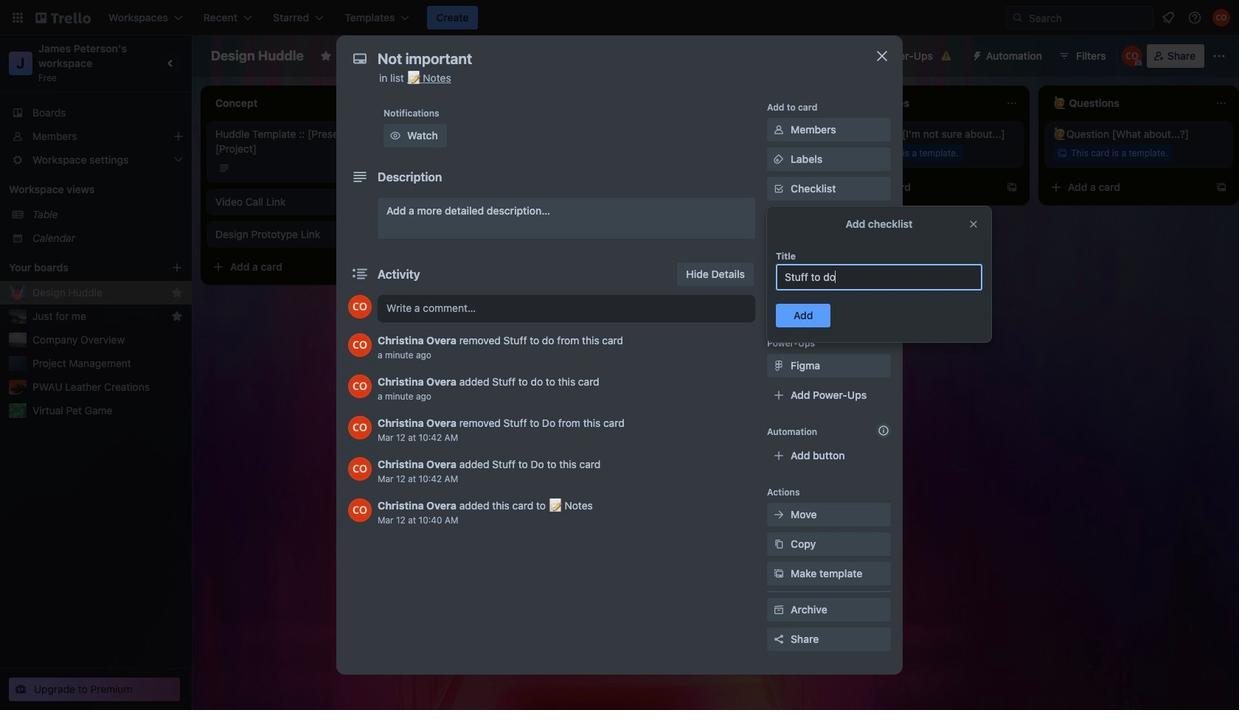 Task type: locate. For each thing, give the bounding box(es) containing it.
sm image
[[966, 44, 987, 65], [772, 270, 787, 285], [772, 359, 787, 373], [772, 537, 787, 552], [772, 567, 787, 582]]

star or unstar board image
[[320, 50, 332, 62]]

Board name text field
[[204, 44, 311, 68]]

christina overa (christinaovera) image
[[1213, 9, 1231, 27], [1122, 46, 1143, 66], [348, 334, 372, 357], [348, 458, 372, 481]]

create from template… image
[[797, 182, 809, 193], [1007, 182, 1018, 193], [1216, 182, 1228, 193], [378, 261, 390, 273], [587, 317, 599, 329]]

None text field
[[370, 46, 857, 72], [776, 264, 983, 291], [370, 46, 857, 72], [776, 264, 983, 291]]

1 starred icon image from the top
[[171, 287, 183, 299]]

primary element
[[0, 0, 1240, 35]]

Write a comment text field
[[378, 295, 756, 322]]

add board image
[[171, 262, 183, 274]]

2 starred icon image from the top
[[171, 311, 183, 322]]

christina overa (christinaovera) image inside primary element
[[1213, 9, 1231, 27]]

starred icon image
[[171, 287, 183, 299], [171, 311, 183, 322]]

sm image
[[772, 122, 787, 137], [388, 128, 403, 143], [772, 152, 787, 167], [772, 508, 787, 522], [772, 603, 787, 618]]

open information menu image
[[1188, 10, 1203, 25]]

1 vertical spatial starred icon image
[[171, 311, 183, 322]]

0 vertical spatial starred icon image
[[171, 287, 183, 299]]

close popover image
[[968, 218, 980, 230]]

christina overa (christinaovera) image
[[348, 295, 372, 319], [348, 375, 372, 398], [348, 416, 372, 440], [348, 499, 372, 522]]

2 christina overa (christinaovera) image from the top
[[348, 375, 372, 398]]

search image
[[1012, 12, 1024, 24]]

close dialog image
[[874, 47, 891, 65]]



Task type: describe. For each thing, give the bounding box(es) containing it.
1 christina overa (christinaovera) image from the top
[[348, 295, 372, 319]]

show menu image
[[1212, 49, 1227, 63]]

your boards with 6 items element
[[9, 259, 149, 277]]

3 christina overa (christinaovera) image from the top
[[348, 416, 372, 440]]

Search field
[[1024, 7, 1153, 28]]

0 notifications image
[[1160, 9, 1178, 27]]

4 christina overa (christinaovera) image from the top
[[348, 499, 372, 522]]



Task type: vqa. For each thing, say whether or not it's contained in the screenshot.
PWAU Leather Creations LINK
no



